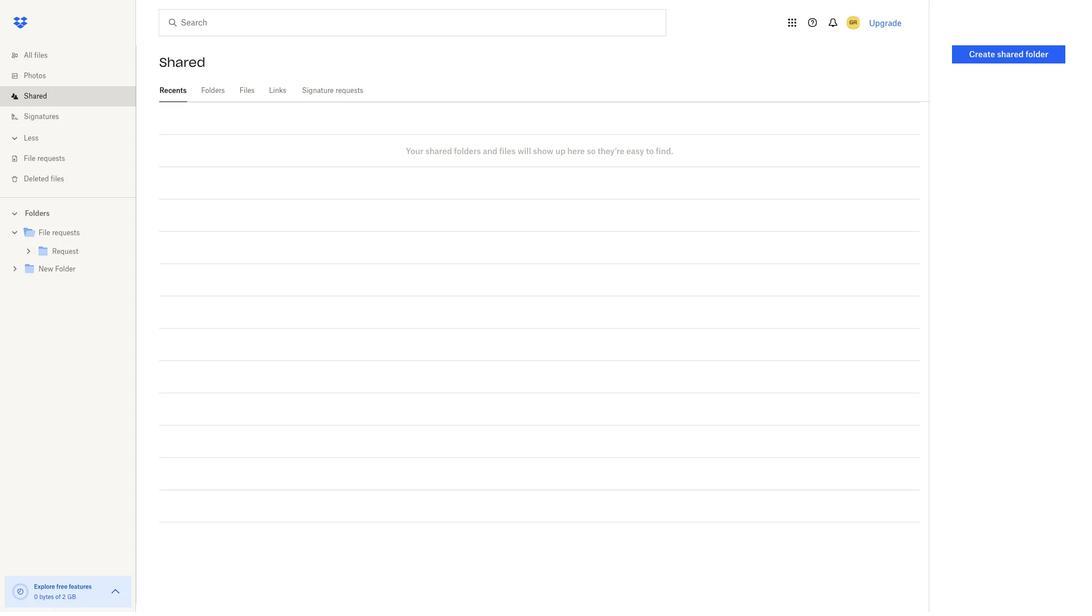 Task type: locate. For each thing, give the bounding box(es) containing it.
file down the less
[[24, 154, 36, 163]]

0 vertical spatial shared
[[997, 49, 1024, 59]]

all files link
[[9, 45, 136, 66]]

file requests link up deleted files
[[9, 149, 136, 169]]

1 vertical spatial shared
[[24, 92, 47, 100]]

files right 'deleted'
[[51, 175, 64, 183]]

0 horizontal spatial folders
[[25, 209, 50, 218]]

requests right signature
[[336, 86, 363, 95]]

0 vertical spatial file requests
[[24, 154, 65, 163]]

of
[[55, 594, 61, 600]]

1 horizontal spatial shared
[[997, 49, 1024, 59]]

file
[[24, 154, 36, 163], [39, 228, 50, 237]]

0 vertical spatial file
[[24, 154, 36, 163]]

free
[[56, 583, 67, 590]]

0 horizontal spatial files
[[34, 51, 48, 60]]

deleted files
[[24, 175, 64, 183]]

files inside "link"
[[51, 175, 64, 183]]

they're
[[598, 146, 625, 156]]

shared
[[159, 54, 205, 70], [24, 92, 47, 100]]

upgrade
[[869, 18, 902, 27]]

folder
[[1026, 49, 1049, 59]]

folders down 'deleted'
[[25, 209, 50, 218]]

group
[[0, 222, 136, 287]]

shared down "photos"
[[24, 92, 47, 100]]

shared right your
[[426, 146, 452, 156]]

features
[[69, 583, 92, 590]]

new folder link
[[23, 262, 127, 277]]

0 vertical spatial files
[[34, 51, 48, 60]]

files
[[34, 51, 48, 60], [499, 146, 516, 156], [51, 175, 64, 183]]

signature requests
[[302, 86, 363, 95]]

easy
[[627, 146, 644, 156]]

folder
[[55, 265, 76, 273]]

0 vertical spatial requests
[[336, 86, 363, 95]]

folders left files
[[201, 86, 225, 95]]

2
[[62, 594, 66, 600]]

1 horizontal spatial shared
[[159, 54, 205, 70]]

0 horizontal spatial shared
[[426, 146, 452, 156]]

shared inside "button"
[[997, 49, 1024, 59]]

folders inside "button"
[[25, 209, 50, 218]]

folders link
[[201, 79, 226, 100]]

gr
[[850, 19, 857, 26]]

request link
[[36, 244, 127, 260]]

tab list
[[159, 79, 929, 102]]

1 horizontal spatial folders
[[201, 86, 225, 95]]

requests up deleted files
[[37, 154, 65, 163]]

1 vertical spatial requests
[[37, 154, 65, 163]]

shared
[[997, 49, 1024, 59], [426, 146, 452, 156]]

0 horizontal spatial shared
[[24, 92, 47, 100]]

folders
[[454, 146, 481, 156]]

folders
[[201, 86, 225, 95], [25, 209, 50, 218]]

files for deleted files
[[51, 175, 64, 183]]

dropbox image
[[9, 11, 32, 34]]

up
[[556, 146, 566, 156]]

upgrade link
[[869, 18, 902, 27]]

files right all
[[34, 51, 48, 60]]

file requests up request
[[39, 228, 80, 237]]

2 horizontal spatial files
[[499, 146, 516, 156]]

file requests
[[24, 154, 65, 163], [39, 228, 80, 237]]

requests
[[336, 86, 363, 95], [37, 154, 65, 163], [52, 228, 80, 237]]

file requests link up request link
[[23, 226, 127, 241]]

group containing file requests
[[0, 222, 136, 287]]

recents link
[[159, 79, 187, 100]]

files for all files
[[34, 51, 48, 60]]

1 horizontal spatial files
[[51, 175, 64, 183]]

explore
[[34, 583, 55, 590]]

shared up recents "link"
[[159, 54, 205, 70]]

file requests link
[[9, 149, 136, 169], [23, 226, 127, 241]]

will
[[518, 146, 531, 156]]

0 vertical spatial shared
[[159, 54, 205, 70]]

0
[[34, 594, 38, 600]]

2 vertical spatial files
[[51, 175, 64, 183]]

list
[[0, 39, 136, 197]]

deleted files link
[[9, 169, 136, 189]]

1 vertical spatial file requests link
[[23, 226, 127, 241]]

file requests up deleted files
[[24, 154, 65, 163]]

shared left folder
[[997, 49, 1024, 59]]

photos
[[24, 71, 46, 80]]

shared list item
[[0, 86, 136, 107]]

file down folders "button"
[[39, 228, 50, 237]]

shared link
[[9, 86, 136, 107]]

1 vertical spatial folders
[[25, 209, 50, 218]]

recents
[[160, 86, 187, 95]]

files
[[240, 86, 255, 95]]

0 vertical spatial folders
[[201, 86, 225, 95]]

your shared folders and files will show up here so they're easy to find.
[[406, 146, 673, 156]]

1 vertical spatial shared
[[426, 146, 452, 156]]

1 vertical spatial file
[[39, 228, 50, 237]]

less image
[[9, 133, 20, 144]]

requests up request
[[52, 228, 80, 237]]

0 horizontal spatial file
[[24, 154, 36, 163]]

files left will
[[499, 146, 516, 156]]

signatures
[[24, 112, 59, 121]]



Task type: vqa. For each thing, say whether or not it's contained in the screenshot.
page associated with Insert page
no



Task type: describe. For each thing, give the bounding box(es) containing it.
new folder
[[39, 265, 76, 273]]

so
[[587, 146, 596, 156]]

new
[[39, 265, 53, 273]]

shared for your
[[426, 146, 452, 156]]

shared inside "list item"
[[24, 92, 47, 100]]

your
[[406, 146, 424, 156]]

less
[[24, 134, 39, 142]]

shared for create
[[997, 49, 1024, 59]]

2 vertical spatial requests
[[52, 228, 80, 237]]

find.
[[656, 146, 673, 156]]

requests inside tab list
[[336, 86, 363, 95]]

quota usage element
[[11, 583, 29, 601]]

request
[[52, 247, 78, 256]]

list containing all files
[[0, 39, 136, 197]]

Search in folder "Dropbox" text field
[[181, 16, 643, 29]]

links link
[[269, 79, 287, 100]]

gr button
[[844, 14, 863, 32]]

bytes
[[39, 594, 54, 600]]

1 horizontal spatial file
[[39, 228, 50, 237]]

create
[[969, 49, 995, 59]]

all files
[[24, 51, 48, 60]]

signature requests link
[[300, 79, 365, 100]]

files link
[[239, 79, 255, 100]]

to
[[646, 146, 654, 156]]

all
[[24, 51, 32, 60]]

show
[[533, 146, 554, 156]]

create shared folder
[[969, 49, 1049, 59]]

folders button
[[0, 205, 136, 222]]

signatures link
[[9, 107, 136, 127]]

and
[[483, 146, 497, 156]]

links
[[269, 86, 286, 95]]

photos link
[[9, 66, 136, 86]]

1 vertical spatial file requests
[[39, 228, 80, 237]]

gb
[[67, 594, 76, 600]]

here
[[568, 146, 585, 156]]

0 vertical spatial file requests link
[[9, 149, 136, 169]]

create shared folder button
[[952, 45, 1066, 63]]

1 vertical spatial files
[[499, 146, 516, 156]]

signature
[[302, 86, 334, 95]]

folders inside tab list
[[201, 86, 225, 95]]

tab list containing recents
[[159, 79, 929, 102]]

explore free features 0 bytes of 2 gb
[[34, 583, 92, 600]]

deleted
[[24, 175, 49, 183]]



